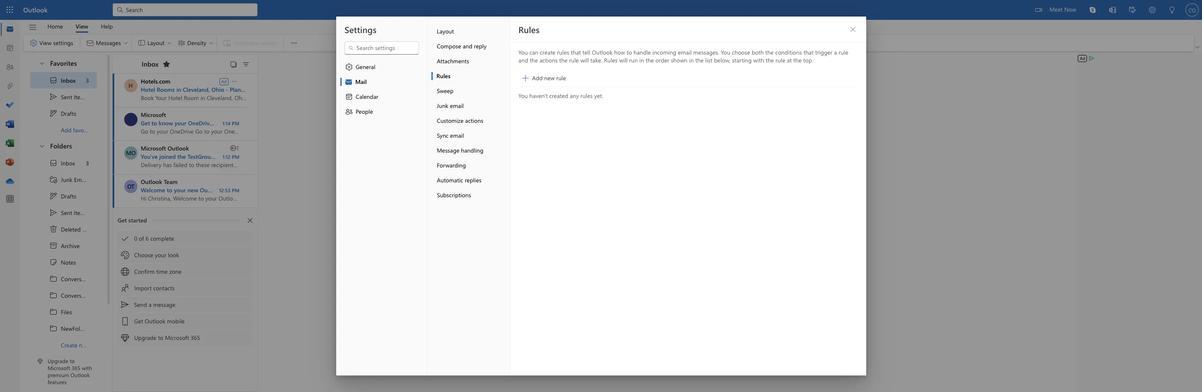 Task type: describe. For each thing, give the bounding box(es) containing it.
outlook up you've joined the testgroup group at the top of page
[[168, 145, 189, 152]]


[[850, 26, 856, 33]]

send
[[134, 301, 147, 309]]

1 vertical spatial items
[[74, 209, 88, 217]]

home
[[47, 22, 63, 30]]

items inside favorites tree
[[74, 93, 88, 101]]

2 will from the left
[[619, 56, 628, 64]]

document containing settings
[[0, 0, 1202, 393]]

favorites tree
[[30, 52, 97, 138]]


[[121, 334, 129, 343]]

1 horizontal spatial rules
[[518, 24, 540, 35]]

premium
[[48, 372, 69, 379]]

you've
[[141, 153, 158, 161]]

to for get to know your onedrive – how to back up your pc and mobile
[[152, 119, 157, 127]]

 for folders
[[39, 143, 45, 149]]

1  tree item from the top
[[30, 271, 97, 287]]

left-rail-appbar navigation
[[2, 20, 18, 191]]


[[230, 61, 237, 68]]


[[345, 93, 353, 101]]

microsoft down get outlook mobile
[[165, 334, 189, 342]]

ot
[[127, 183, 135, 191]]

more apps image
[[6, 196, 14, 204]]

you haven't created any rules yet.
[[518, 92, 603, 100]]

 drafts for 
[[49, 192, 76, 200]]

meet now
[[1050, 5, 1077, 13]]

rule right trigger
[[839, 48, 848, 56]]

people image
[[6, 63, 14, 72]]

message
[[437, 147, 459, 154]]

subscriptions
[[437, 191, 471, 199]]

1 will from the left
[[580, 56, 589, 64]]

your right know
[[175, 119, 187, 127]]

2  tree item from the top
[[30, 155, 97, 171]]

tree containing 
[[30, 155, 106, 354]]

help
[[101, 22, 113, 30]]

junk inside  junk email
[[61, 176, 72, 184]]

email for junk email
[[450, 102, 464, 110]]

to for welcome to your new outlook.com account
[[167, 186, 172, 194]]

Search settings search field
[[354, 44, 410, 52]]


[[121, 301, 129, 309]]

4  from the top
[[49, 325, 58, 333]]

your down team
[[174, 186, 186, 194]]

word image
[[6, 121, 14, 129]]

Select a conversation checkbox
[[124, 113, 141, 126]]

 drafts for 
[[49, 109, 76, 118]]

outlook banner
[[0, 0, 1202, 20]]

hotels.com image
[[124, 79, 137, 92]]

below,
[[714, 56, 730, 64]]

 tree item for 
[[30, 105, 97, 122]]

you can create rules that tell outlook how to handle incoming email messages. you choose both the conditions that trigger a rule and the actions the rule will take. rules will run in the order shown in the list below, starting with the rule at the top.
[[518, 48, 848, 64]]

look
[[168, 251, 179, 259]]

inbox inside inbox 
[[142, 59, 159, 68]]

new inside inbox rules element
[[544, 74, 555, 82]]


[[344, 78, 353, 86]]

to right 1:14
[[233, 119, 238, 127]]

rules inside button
[[436, 72, 450, 80]]

0 horizontal spatial mobile
[[167, 318, 185, 326]]

book
[[268, 86, 282, 94]]

and inside button
[[463, 42, 472, 50]]

settings heading
[[344, 24, 376, 35]]

1:14
[[222, 120, 231, 127]]


[[345, 108, 353, 116]]


[[522, 75, 529, 82]]

layout group
[[133, 35, 215, 50]]

get for get to know your onedrive – how to back up your pc and mobile
[[141, 119, 150, 127]]

new inside "tree item"
[[79, 342, 89, 349]]

cancellable
[[283, 86, 313, 94]]

message list no conversations selected list box
[[113, 74, 314, 392]]

send a message
[[134, 301, 175, 309]]

pm for outlook.com
[[232, 187, 239, 194]]

customize actions button
[[431, 113, 510, 128]]

 deleted items
[[49, 225, 96, 234]]

drafts for 
[[61, 110, 76, 117]]

favorites
[[50, 59, 77, 68]]

dialog containing settings
[[0, 0, 1202, 393]]

help button
[[95, 20, 119, 33]]

outlook team
[[141, 178, 178, 186]]

get for get outlook mobile
[[134, 318, 143, 326]]

powerpoint image
[[6, 159, 14, 167]]

files image
[[6, 82, 14, 91]]

365 for upgrade to microsoft 365
[[191, 334, 200, 342]]

 tree item
[[30, 238, 97, 254]]

group
[[216, 153, 232, 161]]

rules inside you can create rules that tell outlook how to handle incoming email messages. you choose both the conditions that trigger a rule and the actions the rule will take. rules will run in the order shown in the list below, starting with the rule at the top.
[[604, 56, 618, 64]]

messages.
[[693, 48, 719, 56]]

now
[[1065, 5, 1077, 13]]

Select a conversation checkbox
[[124, 180, 141, 193]]

mail
[[355, 78, 367, 86]]

mail image
[[6, 25, 14, 34]]

0
[[134, 235, 137, 243]]

reply
[[474, 42, 486, 50]]

view inside ' view settings'
[[39, 39, 52, 47]]

microsoft outlook image
[[124, 147, 138, 160]]

message handling button
[[431, 143, 510, 158]]

view inside button
[[76, 22, 88, 30]]

meet
[[1050, 5, 1063, 13]]

junk inside button
[[437, 102, 448, 110]]

deleted
[[61, 226, 81, 233]]

of
[[139, 235, 144, 243]]

mo
[[126, 149, 136, 157]]

rooms
[[157, 86, 175, 94]]

1  tree item from the top
[[30, 72, 97, 89]]

create
[[540, 48, 555, 56]]

both
[[752, 48, 764, 56]]

folders tree item
[[30, 138, 97, 155]]

get started
[[118, 217, 147, 224]]

in inside the message list no conversations selected list box
[[176, 86, 181, 94]]

2  from the top
[[49, 292, 58, 300]]


[[242, 60, 250, 69]]

0 vertical spatial ad
[[1080, 56, 1085, 61]]

you for you can create rules that tell outlook how to handle incoming email messages. you choose both the conditions that trigger a rule and the actions the rule will take. rules will run in the order shown in the list below, starting with the rule at the top.
[[518, 48, 528, 56]]

layout
[[437, 27, 454, 35]]

get for get started
[[118, 217, 127, 224]]

 button
[[160, 58, 173, 71]]

list
[[705, 56, 712, 64]]

calendar image
[[6, 44, 14, 53]]

6
[[146, 235, 149, 243]]

items inside  deleted items
[[82, 226, 96, 233]]

view button
[[69, 20, 95, 33]]

welcome to your new outlook.com account
[[141, 186, 257, 194]]

1 that from the left
[[571, 48, 581, 56]]

email for sync email
[[450, 132, 464, 140]]

replies
[[465, 176, 481, 184]]

know
[[159, 119, 173, 127]]

add favorite tree item
[[30, 122, 97, 138]]

you've joined the testgroup group
[[141, 153, 232, 161]]

microsoft up you've
[[141, 145, 166, 152]]

outlook.com
[[200, 186, 234, 194]]

rules tab panel
[[510, 17, 866, 376]]

outlook link
[[23, 0, 48, 20]]

 for favorites
[[39, 60, 45, 66]]


[[49, 225, 58, 234]]


[[49, 176, 58, 184]]

email
[[74, 176, 88, 184]]

tab list inside application
[[41, 20, 119, 33]]

rules heading
[[518, 24, 540, 35]]

 button for folders
[[34, 138, 48, 154]]

hotels.com
[[141, 77, 170, 85]]

pc
[[275, 119, 282, 127]]

 view settings
[[29, 39, 73, 47]]

 tree item
[[30, 171, 97, 188]]


[[121, 285, 129, 293]]

add inside tree item
[[61, 126, 71, 134]]

365 for upgrade to microsoft 365 with premium outlook features
[[72, 365, 80, 372]]

12:53 pm
[[219, 187, 239, 194]]

rule left "tell"
[[569, 56, 579, 64]]

 inbox inside favorites tree
[[49, 76, 76, 84]]

testgroup
[[188, 153, 214, 161]]

any
[[570, 92, 579, 100]]


[[121, 251, 129, 260]]

application containing settings
[[0, 0, 1202, 393]]

outlook down send a message
[[145, 318, 165, 326]]

take.
[[590, 56, 602, 64]]

the inside list box
[[177, 153, 186, 161]]

1  tree item from the top
[[30, 89, 97, 105]]

actions inside button
[[465, 117, 483, 125]]

a inside you can create rules that tell outlook how to handle incoming email messages. you choose both the conditions that trigger a rule and the actions the rule will take. rules will run in the order shown in the list below, starting with the rule at the top.
[[834, 48, 837, 56]]

at
[[787, 56, 792, 64]]

sweep button
[[431, 84, 510, 99]]

2 3 from the top
[[86, 159, 89, 167]]

microsoft inside the upgrade to microsoft 365 with premium outlook features
[[48, 365, 70, 372]]

how
[[614, 48, 625, 56]]

 button
[[244, 214, 257, 227]]

ohio
[[211, 86, 224, 94]]

 inside favorites tree
[[49, 93, 58, 101]]

 notes
[[49, 258, 76, 267]]

2  from the top
[[49, 209, 58, 217]]

outlook inside the upgrade to microsoft 365 with premium outlook features
[[71, 372, 90, 379]]

1 horizontal spatial rules
[[580, 92, 593, 100]]

handling
[[461, 147, 483, 154]]

Select a conversation checkbox
[[124, 147, 141, 160]]

upgrade to microsoft 365
[[134, 334, 200, 342]]

settings
[[53, 39, 73, 47]]

 button
[[239, 58, 253, 70]]

inbox for 2nd  'tree item' from the top
[[61, 159, 75, 167]]



Task type: vqa. For each thing, say whether or not it's contained in the screenshot.
the top 
no



Task type: locate. For each thing, give the bounding box(es) containing it.
0 vertical spatial  button
[[34, 56, 48, 71]]

1 vertical spatial 365
[[72, 365, 80, 372]]

0 horizontal spatial new
[[79, 342, 89, 349]]

and
[[463, 42, 472, 50], [518, 56, 528, 64], [284, 119, 294, 127]]

 left folders
[[39, 143, 45, 149]]

get
[[141, 119, 150, 127], [118, 217, 127, 224], [134, 318, 143, 326]]

rules right create
[[557, 48, 569, 56]]

features
[[48, 379, 67, 386]]

tab list containing home
[[41, 20, 119, 33]]

in right rooms
[[176, 86, 181, 94]]

 drafts inside favorites tree
[[49, 109, 76, 118]]

to inside you can create rules that tell outlook how to handle incoming email messages. you choose both the conditions that trigger a rule and the actions the rule will take. rules will run in the order shown in the list below, starting with the rule at the top.
[[627, 48, 632, 56]]

1 horizontal spatial a
[[834, 48, 837, 56]]

 up 
[[49, 159, 58, 167]]

email right "sync"
[[450, 132, 464, 140]]

outlook right "tell"
[[592, 48, 613, 56]]

1 vertical spatial  sent items
[[49, 209, 88, 217]]

newfolder
[[61, 325, 89, 333]]

attachments button
[[431, 54, 510, 69]]

0 vertical spatial rules
[[557, 48, 569, 56]]

and right pc
[[284, 119, 294, 127]]

can
[[529, 48, 538, 56]]

 left files
[[49, 308, 58, 316]]

drafts inside tree
[[61, 192, 76, 200]]

you left choose
[[721, 48, 730, 56]]

to down team
[[167, 186, 172, 194]]

inbox inside tree
[[61, 159, 75, 167]]

upgrade for upgrade to microsoft 365 with premium outlook features
[[48, 358, 68, 365]]

2 drafts from the top
[[61, 192, 76, 200]]

sync email button
[[431, 128, 510, 143]]

1 horizontal spatial junk
[[437, 102, 448, 110]]

conditions
[[775, 48, 802, 56]]

outlook up welcome
[[141, 178, 162, 186]]

get right 
[[134, 318, 143, 326]]

with inside you can create rules that tell outlook how to handle incoming email messages. you choose both the conditions that trigger a rule and the actions the rule will take. rules will run in the order shown in the list below, starting with the rule at the top.
[[753, 56, 764, 64]]

outlook right premium
[[71, 372, 90, 379]]

plans
[[230, 86, 244, 94]]


[[29, 39, 38, 47], [345, 63, 353, 71]]

message handling
[[437, 147, 483, 154]]

upgrade inside the upgrade to microsoft 365 with premium outlook features
[[48, 358, 68, 365]]

your right up
[[262, 119, 274, 127]]

2 vertical spatial get
[[134, 318, 143, 326]]

2 vertical spatial pm
[[232, 187, 239, 194]]

to down create
[[70, 358, 75, 365]]

1  sent items from the top
[[49, 93, 88, 101]]

 button inside favorites tree item
[[34, 56, 48, 71]]

0 vertical spatial sent
[[61, 93, 72, 101]]

shown
[[671, 56, 687, 64]]

1 vertical spatial add
[[61, 126, 71, 134]]

1 vertical spatial 
[[39, 143, 45, 149]]

0 horizontal spatial that
[[571, 48, 581, 56]]

0 vertical spatial mobile
[[296, 119, 314, 127]]

1 vertical spatial pm
[[232, 154, 239, 160]]

 for 
[[49, 109, 58, 118]]

2  inbox from the top
[[49, 159, 75, 167]]

365 inside the upgrade to microsoft 365 with premium outlook features
[[72, 365, 80, 372]]

0 horizontal spatial with
[[82, 365, 92, 372]]

people
[[356, 108, 373, 116]]

inbox left the 
[[142, 59, 159, 68]]

calendar
[[356, 93, 378, 101]]

settings
[[344, 24, 376, 35]]

0 horizontal spatial rules
[[436, 72, 450, 80]]

forwarding
[[437, 162, 466, 169]]

1 horizontal spatial with
[[753, 56, 764, 64]]

home button
[[41, 20, 69, 33]]

 inside folders tree item
[[39, 143, 45, 149]]

confirm time zone
[[134, 268, 182, 276]]

0 vertical spatial  tree item
[[30, 105, 97, 122]]

 button
[[34, 56, 48, 71], [34, 138, 48, 154]]

create new folder tree item
[[30, 337, 106, 354]]

0 horizontal spatial upgrade
[[48, 358, 68, 365]]

tree
[[30, 155, 106, 354]]

message list section
[[113, 53, 314, 392]]

folders
[[50, 142, 72, 150]]

1 vertical spatial upgrade
[[48, 358, 68, 365]]

get right microsoft icon
[[141, 119, 150, 127]]

to for upgrade to microsoft 365 with premium outlook features
[[70, 358, 75, 365]]

 inbox down favorites tree item
[[49, 76, 76, 84]]

that left trigger
[[804, 48, 814, 56]]


[[49, 242, 58, 250]]

with right the starting
[[753, 56, 764, 64]]

 up 
[[49, 209, 58, 217]]

3  tree item from the top
[[30, 304, 97, 321]]


[[348, 45, 354, 51]]

a right trigger
[[834, 48, 837, 56]]

hotel rooms in cleveland, ohio - plans change. book cancellable
[[141, 86, 313, 94]]

2 horizontal spatial and
[[518, 56, 528, 64]]

3 pm from the top
[[232, 187, 239, 194]]

0 vertical spatial 
[[49, 76, 58, 84]]

1  drafts from the top
[[49, 109, 76, 118]]

import contacts
[[134, 285, 175, 292]]

0 horizontal spatial a
[[149, 301, 152, 309]]

to for upgrade to microsoft 365
[[158, 334, 163, 342]]

0 vertical spatial drafts
[[61, 110, 76, 117]]

 tree item
[[30, 271, 97, 287], [30, 287, 97, 304], [30, 304, 97, 321], [30, 321, 97, 337]]

to inside the upgrade to microsoft 365 with premium outlook features
[[70, 358, 75, 365]]

premium features image
[[37, 359, 43, 365]]

0 vertical spatial 
[[39, 60, 45, 66]]

add inside inbox rules element
[[532, 74, 543, 82]]

actions inside you can create rules that tell outlook how to handle incoming email messages. you choose both the conditions that trigger a rule and the actions the rule will take. rules will run in the order shown in the list below, starting with the rule at the top.
[[539, 56, 558, 64]]

compose
[[437, 42, 461, 50]]

1 vertical spatial  tree item
[[30, 205, 97, 221]]

 button inside folders tree item
[[34, 138, 48, 154]]

0 horizontal spatial actions
[[465, 117, 483, 125]]

1 horizontal spatial view
[[76, 22, 88, 30]]

mobile up the upgrade to microsoft 365
[[167, 318, 185, 326]]

new up created
[[544, 74, 555, 82]]

0 vertical spatial a
[[834, 48, 837, 56]]

layout button
[[431, 24, 510, 39]]

1 vertical spatial 
[[49, 192, 58, 200]]

outlook team image
[[124, 180, 138, 193]]

2  from the top
[[49, 192, 58, 200]]

1 vertical spatial actions
[[465, 117, 483, 125]]

inbox down favorites tree item
[[61, 76, 76, 84]]

upgrade right 
[[134, 334, 156, 342]]

0 horizontal spatial add
[[61, 126, 71, 134]]

 tree item
[[30, 89, 97, 105], [30, 205, 97, 221]]

microsoft
[[141, 111, 166, 119], [141, 145, 166, 152], [165, 334, 189, 342], [48, 365, 70, 372]]

 tree item down "favorites"
[[30, 72, 97, 89]]

to do image
[[6, 101, 14, 110]]

 tree item
[[30, 254, 97, 271]]

0 vertical spatial inbox
[[142, 59, 159, 68]]

account
[[236, 186, 257, 194]]

 tree item down  junk email
[[30, 188, 97, 205]]

1 vertical spatial  drafts
[[49, 192, 76, 200]]

 tree item for 
[[30, 188, 97, 205]]

0 vertical spatial items
[[74, 93, 88, 101]]

items up favorite
[[74, 93, 88, 101]]

0 vertical spatial  tree item
[[30, 72, 97, 89]]

0 horizontal spatial will
[[580, 56, 589, 64]]

 tree item up deleted
[[30, 205, 97, 221]]

mobile right pc
[[296, 119, 314, 127]]

2 vertical spatial new
[[79, 342, 89, 349]]

2  drafts from the top
[[49, 192, 76, 200]]

actions
[[539, 56, 558, 64], [465, 117, 483, 125]]

2  tree item from the top
[[30, 287, 97, 304]]

microsoft up know
[[141, 111, 166, 119]]

to left know
[[152, 119, 157, 127]]

1 horizontal spatial mobile
[[296, 119, 314, 127]]

2 horizontal spatial rules
[[604, 56, 618, 64]]

and inside you can create rules that tell outlook how to handle incoming email messages. you choose both the conditions that trigger a rule and the actions the rule will take. rules will run in the order shown in the list below, starting with the rule at the top.
[[518, 56, 528, 64]]

1 pm from the top
[[232, 120, 239, 127]]

1 vertical spatial get
[[118, 217, 127, 224]]

 tree item down favorites tree item
[[30, 89, 97, 105]]


[[28, 23, 37, 32]]

folder
[[91, 342, 106, 349]]

 button left "favorites"
[[34, 56, 48, 71]]

outlook up  on the top left
[[23, 5, 48, 14]]

and inside the message list no conversations selected list box
[[284, 119, 294, 127]]

 inside favorites tree item
[[39, 60, 45, 66]]

1 3 from the top
[[86, 76, 89, 84]]

1 vertical spatial rules
[[604, 56, 618, 64]]

rule left at
[[776, 56, 785, 64]]

inbox heading
[[131, 55, 173, 73]]

0 vertical spatial 
[[29, 39, 38, 47]]

new inside the message list no conversations selected list box
[[187, 186, 198, 194]]

 inbox
[[49, 76, 76, 84], [49, 159, 75, 167]]

2 vertical spatial and
[[284, 119, 294, 127]]

1 vertical spatial inbox
[[61, 76, 76, 84]]

 tree item
[[30, 221, 97, 238]]

2 pm from the top
[[232, 154, 239, 160]]

1  from the top
[[49, 109, 58, 118]]


[[49, 109, 58, 118], [49, 192, 58, 200]]

notes
[[61, 259, 76, 267]]

0 vertical spatial new
[[544, 74, 555, 82]]

sent down favorites tree item
[[61, 93, 72, 101]]

1 horizontal spatial in
[[639, 56, 644, 64]]

drafts up add favorite tree item
[[61, 110, 76, 117]]

1 drafts from the top
[[61, 110, 76, 117]]

 up the  files in the left bottom of the page
[[49, 292, 58, 300]]

excel image
[[6, 140, 14, 148]]

pm for onedrive
[[232, 120, 239, 127]]

add left favorite
[[61, 126, 71, 134]]

actions right can
[[539, 56, 558, 64]]

sent up "" tree item
[[61, 209, 72, 217]]

rules up can
[[518, 24, 540, 35]]

1 vertical spatial and
[[518, 56, 528, 64]]

rule
[[839, 48, 848, 56], [569, 56, 579, 64], [776, 56, 785, 64], [556, 74, 566, 82]]

2 vertical spatial email
[[450, 132, 464, 140]]

2  from the top
[[49, 159, 58, 167]]

0 horizontal spatial and
[[284, 119, 294, 127]]

 tree item
[[30, 105, 97, 122], [30, 188, 97, 205]]

1 vertical spatial 3
[[86, 159, 89, 167]]

drafts for 
[[61, 192, 76, 200]]

 down  on the top left
[[29, 39, 38, 47]]

a right the send
[[149, 301, 152, 309]]

 sent items up deleted
[[49, 209, 88, 217]]

junk down sweep
[[437, 102, 448, 110]]

application
[[0, 0, 1202, 393]]

inbox
[[142, 59, 159, 68], [61, 76, 76, 84], [61, 159, 75, 167]]

0 vertical spatial upgrade
[[134, 334, 156, 342]]

to right how
[[627, 48, 632, 56]]

1 vertical spatial  tree item
[[30, 188, 97, 205]]

general
[[356, 63, 375, 71]]

2  from the top
[[39, 143, 45, 149]]

1  from the top
[[49, 76, 58, 84]]

created
[[549, 92, 568, 100]]

customize
[[437, 117, 463, 125]]


[[1036, 7, 1042, 13]]

set your advertising preferences image
[[1089, 55, 1095, 62]]

started
[[128, 217, 147, 224]]

1  button from the top
[[34, 56, 48, 71]]

 inside favorites tree
[[49, 76, 58, 84]]

welcome
[[141, 186, 165, 194]]

 up add favorite tree item
[[49, 109, 58, 118]]

view left help
[[76, 22, 88, 30]]

 inside ' view settings'
[[29, 39, 38, 47]]

 sent items inside tree
[[49, 209, 88, 217]]

a inside list box
[[149, 301, 152, 309]]

 down favorites tree item
[[49, 93, 58, 101]]

ad up hotel rooms in cleveland, ohio - plans change. book cancellable
[[221, 78, 227, 84]]

0 vertical spatial pm
[[232, 120, 239, 127]]

rules inside you can create rules that tell outlook how to handle incoming email messages. you choose both the conditions that trigger a rule and the actions the rule will take. rules will run in the order shown in the list below, starting with the rule at the top.
[[557, 48, 569, 56]]

 inside favorites tree
[[49, 109, 58, 118]]

1 horizontal spatial 
[[345, 63, 353, 71]]

dialog
[[0, 0, 1202, 393]]

you
[[518, 48, 528, 56], [721, 48, 730, 56], [518, 92, 528, 100]]

haven't
[[529, 92, 548, 100]]

ad
[[1080, 56, 1085, 61], [221, 78, 227, 84]]

microsoft image
[[124, 113, 138, 126]]

3  from the top
[[49, 308, 58, 316]]

settings tab list
[[336, 17, 427, 376]]

message
[[153, 301, 175, 309]]

handle
[[634, 48, 651, 56]]

1  from the top
[[49, 275, 58, 283]]

that left "tell"
[[571, 48, 581, 56]]

 drafts up add favorite tree item
[[49, 109, 76, 118]]

inbox up  junk email
[[61, 159, 75, 167]]

1 vertical spatial a
[[149, 301, 152, 309]]

1 vertical spatial new
[[187, 186, 198, 194]]

 down the  files in the left bottom of the page
[[49, 325, 58, 333]]

upgrade inside the message list no conversations selected list box
[[134, 334, 156, 342]]

 tree item up files
[[30, 287, 97, 304]]

1 horizontal spatial upgrade
[[134, 334, 156, 342]]

0 vertical spatial 
[[49, 93, 58, 101]]

in right 'shown'
[[689, 56, 694, 64]]

choose
[[732, 48, 750, 56]]

12:53
[[219, 187, 231, 194]]

 for 
[[345, 63, 353, 71]]


[[39, 60, 45, 66], [39, 143, 45, 149]]

1 vertical spatial  tree item
[[30, 155, 97, 171]]

to
[[627, 48, 632, 56], [152, 119, 157, 127], [233, 119, 238, 127], [167, 186, 172, 194], [158, 334, 163, 342], [70, 358, 75, 365]]

1 horizontal spatial and
[[463, 42, 472, 50]]

1 vertical spatial 
[[345, 63, 353, 71]]

0 vertical spatial get
[[141, 119, 150, 127]]

 drafts down  tree item
[[49, 192, 76, 200]]

0 horizontal spatial ad
[[221, 78, 227, 84]]

0 vertical spatial add
[[532, 74, 543, 82]]

email up customize actions
[[450, 102, 464, 110]]

1 vertical spatial junk
[[61, 176, 72, 184]]

inbox inside favorites tree
[[61, 76, 76, 84]]


[[49, 93, 58, 101], [49, 209, 58, 217]]

inbox for first  'tree item' from the top of the application containing settings
[[61, 76, 76, 84]]

junk right 
[[61, 176, 72, 184]]

0 vertical spatial  tree item
[[30, 89, 97, 105]]

you for you haven't created any rules yet.
[[518, 92, 528, 100]]

 sent items for 2nd the  tree item from the bottom
[[49, 93, 88, 101]]

 tree item
[[30, 72, 97, 89], [30, 155, 97, 171]]

drafts inside favorites tree
[[61, 110, 76, 117]]

 sent items inside favorites tree
[[49, 93, 88, 101]]

1 horizontal spatial 365
[[191, 334, 200, 342]]

1 vertical spatial view
[[39, 39, 52, 47]]

 add new rule
[[522, 74, 566, 82]]

365
[[191, 334, 200, 342], [72, 365, 80, 372]]

1  inbox from the top
[[49, 76, 76, 84]]

up
[[253, 119, 260, 127]]

365 inside the message list no conversations selected list box
[[191, 334, 200, 342]]

1 vertical spatial sent
[[61, 209, 72, 217]]

sent inside favorites tree
[[61, 93, 72, 101]]

1 vertical spatial 
[[49, 159, 58, 167]]

 button left folders
[[34, 138, 48, 154]]

 for  view settings
[[29, 39, 38, 47]]

 newfolder
[[49, 325, 89, 333]]

time
[[156, 268, 168, 276]]

rules right take.
[[604, 56, 618, 64]]

how
[[219, 119, 231, 127]]

 down 
[[49, 192, 58, 200]]

outlook inside outlook banner
[[23, 5, 48, 14]]

rule up you haven't created any rules yet.
[[556, 74, 566, 82]]

incoming
[[652, 48, 676, 56]]

4  tree item from the top
[[30, 321, 97, 337]]

 tree item up add favorite
[[30, 105, 97, 122]]

sweep
[[437, 87, 453, 95]]

you left haven't
[[518, 92, 528, 100]]

1 horizontal spatial ad
[[1080, 56, 1085, 61]]

ad inside the message list no conversations selected list box
[[221, 78, 227, 84]]

0 vertical spatial 3
[[86, 76, 89, 84]]

cleveland,
[[183, 86, 210, 94]]

tab list
[[41, 20, 119, 33]]

0 vertical spatial rules
[[518, 24, 540, 35]]

2  tree item from the top
[[30, 205, 97, 221]]

1:14 pm
[[222, 120, 239, 127]]

1 sent from the top
[[61, 93, 72, 101]]

 inside settings tab list
[[345, 63, 353, 71]]

new left folder
[[79, 342, 89, 349]]

microsoft outlook
[[141, 145, 189, 152]]

choose your look
[[134, 251, 179, 259]]

 up 
[[345, 63, 353, 71]]

your left look
[[155, 251, 166, 259]]

favorites tree item
[[30, 56, 97, 72]]

microsoft up features at the left bottom
[[48, 365, 70, 372]]

1 vertical spatial  inbox
[[49, 159, 75, 167]]

in right run on the top
[[639, 56, 644, 64]]

outlook inside you can create rules that tell outlook how to handle incoming email messages. you choose both the conditions that trigger a rule and the actions the rule will take. rules will run in the order shown in the list below, starting with the rule at the top.
[[592, 48, 613, 56]]

2  sent items from the top
[[49, 209, 88, 217]]

with inside the upgrade to microsoft 365 with premium outlook features
[[82, 365, 92, 372]]

email inside you can create rules that tell outlook how to handle incoming email messages. you choose both the conditions that trigger a rule and the actions the rule will take. rules will run in the order shown in the list below, starting with the rule at the top.
[[678, 48, 692, 56]]

 sent items for 1st the  tree item from the bottom of the application containing settings
[[49, 209, 88, 217]]

choose
[[134, 251, 153, 259]]

1 horizontal spatial that
[[804, 48, 814, 56]]

1  from the top
[[39, 60, 45, 66]]

attachments
[[437, 57, 469, 65]]

 down 
[[49, 275, 58, 283]]

pm right 12:53
[[232, 187, 239, 194]]

automatic replies button
[[431, 173, 510, 188]]

2 horizontal spatial new
[[544, 74, 555, 82]]

1 vertical spatial 
[[49, 209, 58, 217]]

2  tree item from the top
[[30, 188, 97, 205]]

1 vertical spatial  button
[[34, 138, 48, 154]]

to down get outlook mobile
[[158, 334, 163, 342]]

get left started
[[118, 217, 127, 224]]

hotel
[[141, 86, 155, 94]]

document
[[0, 0, 1202, 393]]

tell
[[583, 48, 590, 56]]

pm down 
[[232, 154, 239, 160]]

0 vertical spatial junk
[[437, 102, 448, 110]]

pm for group
[[232, 154, 239, 160]]

onedrive image
[[6, 178, 14, 186]]

upgrade for upgrade to microsoft 365
[[134, 334, 156, 342]]

will left take.
[[580, 56, 589, 64]]

get to know your onedrive – how to back up your pc and mobile
[[141, 119, 314, 127]]

0 horizontal spatial rules
[[557, 48, 569, 56]]

0 horizontal spatial in
[[176, 86, 181, 94]]

inbox rules element
[[518, 48, 858, 111]]

and left 'reply'
[[463, 42, 472, 50]]

2 sent from the top
[[61, 209, 72, 217]]

team
[[164, 178, 178, 186]]

 for 
[[49, 192, 58, 200]]

3 up the email
[[86, 159, 89, 167]]

 button for favorites
[[34, 56, 48, 71]]

1 vertical spatial ad
[[221, 78, 227, 84]]

1 horizontal spatial new
[[187, 186, 198, 194]]

 tree item down  notes
[[30, 271, 97, 287]]

1 vertical spatial drafts
[[61, 192, 76, 200]]

0 horizontal spatial 365
[[72, 365, 80, 372]]

email right incoming on the right
[[678, 48, 692, 56]]

add right 
[[532, 74, 543, 82]]


[[121, 318, 129, 326]]

3 down favorites tree item
[[86, 76, 89, 84]]

0 vertical spatial and
[[463, 42, 472, 50]]

sent
[[61, 93, 72, 101], [61, 209, 72, 217]]

1 vertical spatial mobile
[[167, 318, 185, 326]]

 left "favorites"
[[39, 60, 45, 66]]


[[49, 258, 58, 267]]

1 horizontal spatial add
[[532, 74, 543, 82]]

0 vertical spatial 365
[[191, 334, 200, 342]]

rules button
[[431, 69, 510, 84]]

2 vertical spatial items
[[82, 226, 96, 233]]

junk email
[[437, 102, 464, 110]]

2  button from the top
[[34, 138, 48, 154]]

pm right 1:14
[[232, 120, 239, 127]]

3 inside favorites tree
[[86, 76, 89, 84]]

1 vertical spatial rules
[[580, 92, 593, 100]]

drafts down  junk email
[[61, 192, 76, 200]]

 sent items down favorites tree item
[[49, 93, 88, 101]]

automatic replies
[[437, 176, 481, 184]]

rules left yet.
[[580, 92, 593, 100]]

1:12 pm
[[223, 154, 239, 160]]

1 vertical spatial email
[[450, 102, 464, 110]]

0 horizontal spatial 
[[29, 39, 38, 47]]

items up  deleted items
[[74, 209, 88, 217]]

0 vertical spatial actions
[[539, 56, 558, 64]]

compose and reply
[[437, 42, 486, 50]]

complete
[[150, 235, 174, 243]]

2 horizontal spatial in
[[689, 56, 694, 64]]

outlook
[[23, 5, 48, 14], [592, 48, 613, 56], [168, 145, 189, 152], [141, 178, 162, 186], [145, 318, 165, 326], [71, 372, 90, 379]]

actions down junk email button
[[465, 117, 483, 125]]

1  from the top
[[49, 93, 58, 101]]

2 that from the left
[[804, 48, 814, 56]]

1  tree item from the top
[[30, 105, 97, 122]]



